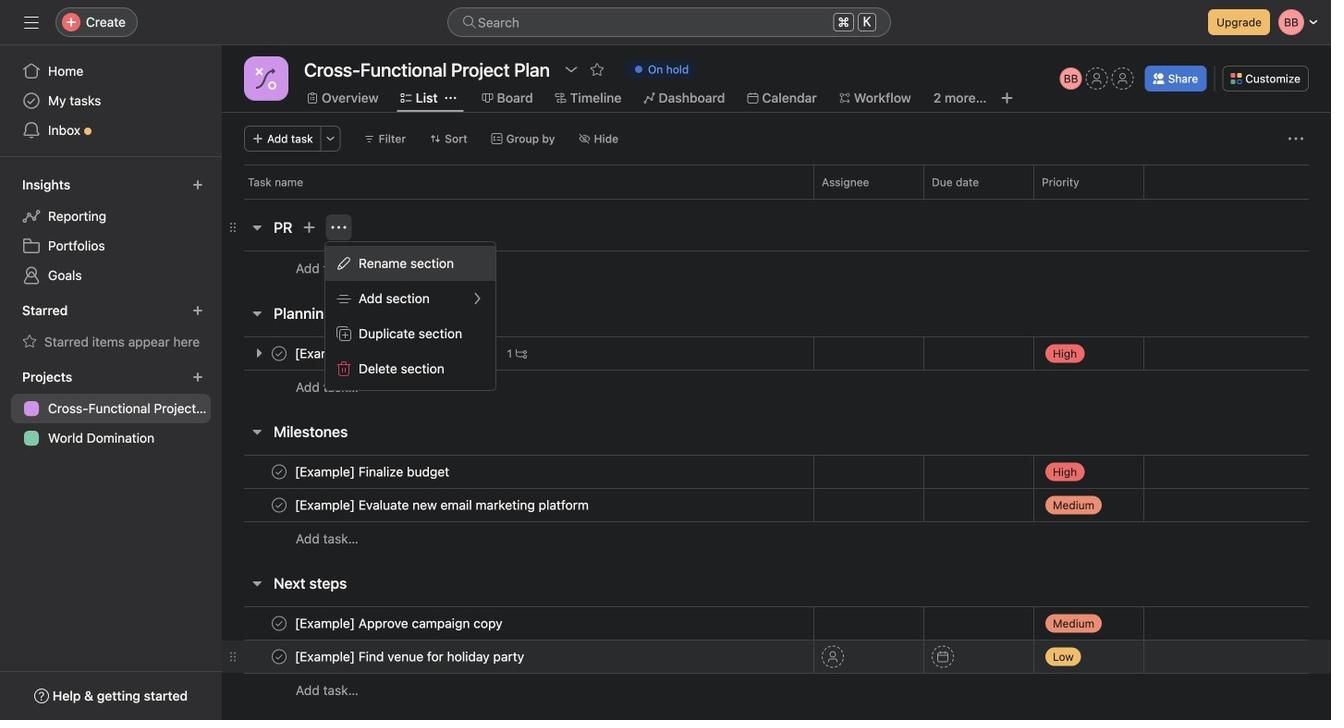 Task type: vqa. For each thing, say whether or not it's contained in the screenshot.
1st Mark complete checkbox from the bottom of the page
yes



Task type: locate. For each thing, give the bounding box(es) containing it.
task name text field inside [example] approve campaign copy cell
[[291, 614, 508, 633]]

1 vertical spatial collapse task list for this group image
[[250, 424, 264, 439]]

add to starred image
[[590, 62, 605, 77]]

2 collapse task list for this group image from the top
[[250, 576, 264, 591]]

collapse task list for this group image for mark complete checkbox in the [example] redesign landing page cell
[[250, 306, 264, 321]]

[example] redesign landing page cell
[[222, 337, 814, 371]]

1 task name text field from the top
[[291, 344, 500, 363]]

1 vertical spatial mark complete checkbox
[[268, 613, 290, 635]]

task name text field inside [example] finalize budget cell
[[291, 463, 455, 481]]

[example] evaluate new email marketing platform cell
[[222, 488, 814, 522]]

row
[[222, 165, 1331, 199], [244, 198, 1309, 200], [222, 251, 1331, 286], [222, 337, 1331, 371], [222, 370, 1331, 404], [222, 455, 1331, 489], [222, 488, 1331, 522], [222, 521, 1331, 556], [222, 607, 1331, 641], [222, 640, 1331, 674], [222, 673, 1331, 707]]

mark complete image for mark complete checkbox in the [example] redesign landing page cell
[[268, 343, 290, 365]]

1 mark complete image from the top
[[268, 343, 290, 365]]

0 vertical spatial mark complete checkbox
[[268, 494, 290, 516]]

mark complete image for mark complete option in the [example] evaluate new email marketing platform cell
[[268, 494, 290, 516]]

collapse task list for this group image for task name text box within [example] approve campaign copy cell
[[250, 576, 264, 591]]

2 mark complete checkbox from the top
[[268, 613, 290, 635]]

collapse task list for this group image
[[250, 220, 264, 235], [250, 424, 264, 439]]

line_and_symbols image
[[255, 67, 277, 90]]

[example] finalize budget cell
[[222, 455, 814, 489]]

2 task name text field from the top
[[291, 463, 455, 481]]

task name text field inside [example] find venue for holiday party cell
[[291, 648, 530, 666]]

add items to starred image
[[192, 305, 203, 316]]

more actions image
[[1289, 131, 1304, 146], [325, 133, 336, 144]]

2 mark complete image from the top
[[268, 461, 290, 483]]

collapse task list for this group image down expand subtask list for the task [example] redesign landing page icon
[[250, 424, 264, 439]]

mark complete image inside [example] evaluate new email marketing platform cell
[[268, 494, 290, 516]]

more section actions image
[[331, 220, 346, 235]]

2 vertical spatial mark complete checkbox
[[268, 646, 290, 668]]

2 collapse task list for this group image from the top
[[250, 424, 264, 439]]

3 task name text field from the top
[[291, 614, 508, 633]]

collapse task list for this group image
[[250, 306, 264, 321], [250, 576, 264, 591]]

4 task name text field from the top
[[291, 648, 530, 666]]

insights element
[[0, 168, 222, 294]]

mark complete image inside [example] finalize budget cell
[[268, 461, 290, 483]]

projects element
[[0, 361, 222, 457]]

1 mark complete checkbox from the top
[[268, 494, 290, 516]]

mark complete image inside [example] redesign landing page cell
[[268, 343, 290, 365]]

manage project members image
[[1060, 67, 1082, 90]]

hide sidebar image
[[24, 15, 39, 30]]

0 vertical spatial collapse task list for this group image
[[250, 220, 264, 235]]

header planning tree grid
[[222, 337, 1331, 404]]

add tab image
[[1000, 91, 1015, 105]]

mark complete image
[[268, 343, 290, 365], [268, 461, 290, 483], [268, 494, 290, 516], [268, 613, 290, 635]]

2 mark complete checkbox from the top
[[268, 461, 290, 483]]

0 vertical spatial collapse task list for this group image
[[250, 306, 264, 321]]

None field
[[447, 7, 891, 37]]

Task name text field
[[291, 496, 594, 515]]

0 horizontal spatial more actions image
[[325, 133, 336, 144]]

show options image
[[564, 62, 579, 77]]

1 vertical spatial mark complete checkbox
[[268, 461, 290, 483]]

1 collapse task list for this group image from the top
[[250, 306, 264, 321]]

mark complete checkbox inside [example] approve campaign copy cell
[[268, 613, 290, 635]]

None text field
[[300, 53, 555, 86]]

3 mark complete checkbox from the top
[[268, 646, 290, 668]]

Task name text field
[[291, 344, 500, 363], [291, 463, 455, 481], [291, 614, 508, 633], [291, 648, 530, 666]]

3 mark complete image from the top
[[268, 494, 290, 516]]

mark complete image
[[268, 646, 290, 668]]

new insights image
[[192, 179, 203, 190]]

mark complete image inside [example] approve campaign copy cell
[[268, 613, 290, 635]]

mark complete checkbox inside [example] evaluate new email marketing platform cell
[[268, 494, 290, 516]]

mark complete checkbox for task name text box within [example] approve campaign copy cell
[[268, 613, 290, 635]]

mark complete checkbox inside [example] find venue for holiday party cell
[[268, 646, 290, 668]]

mark complete checkbox inside [example] finalize budget cell
[[268, 461, 290, 483]]

task name text field for [example] finalize budget cell
[[291, 463, 455, 481]]

Mark complete checkbox
[[268, 343, 290, 365], [268, 461, 290, 483]]

collapse task list for this group image left add a task to this group icon
[[250, 220, 264, 235]]

0 vertical spatial mark complete checkbox
[[268, 343, 290, 365]]

1 mark complete checkbox from the top
[[268, 343, 290, 365]]

1 vertical spatial collapse task list for this group image
[[250, 576, 264, 591]]

Mark complete checkbox
[[268, 494, 290, 516], [268, 613, 290, 635], [268, 646, 290, 668]]

task name text field inside [example] redesign landing page cell
[[291, 344, 500, 363]]

4 mark complete image from the top
[[268, 613, 290, 635]]

menu item
[[325, 246, 496, 281]]



Task type: describe. For each thing, give the bounding box(es) containing it.
1 horizontal spatial more actions image
[[1289, 131, 1304, 146]]

1 collapse task list for this group image from the top
[[250, 220, 264, 235]]

tab actions image
[[445, 92, 456, 104]]

expand subtask list for the task [example] redesign landing page image
[[251, 346, 266, 361]]

1 subtask image
[[516, 348, 527, 359]]

new project or portfolio image
[[192, 372, 203, 383]]

mark complete image for mark complete option inside [example] approve campaign copy cell
[[268, 613, 290, 635]]

add a task to this group image
[[302, 220, 317, 235]]

[example] approve campaign copy cell
[[222, 607, 814, 641]]

mark complete checkbox inside [example] redesign landing page cell
[[268, 343, 290, 365]]

global element
[[0, 45, 222, 156]]

header next steps tree grid
[[222, 607, 1331, 707]]

[example] find venue for holiday party cell
[[222, 640, 814, 674]]

header milestones tree grid
[[222, 455, 1331, 556]]

task name text field for [example] approve campaign copy cell
[[291, 614, 508, 633]]

Search tasks, projects, and more text field
[[447, 7, 891, 37]]

starred element
[[0, 294, 222, 361]]

mark complete checkbox for task name text box within the [example] find venue for holiday party cell
[[268, 646, 290, 668]]

mark complete checkbox for task name text field
[[268, 494, 290, 516]]

task name text field for [example] find venue for holiday party cell
[[291, 648, 530, 666]]

mark complete image for mark complete checkbox within [example] finalize budget cell
[[268, 461, 290, 483]]



